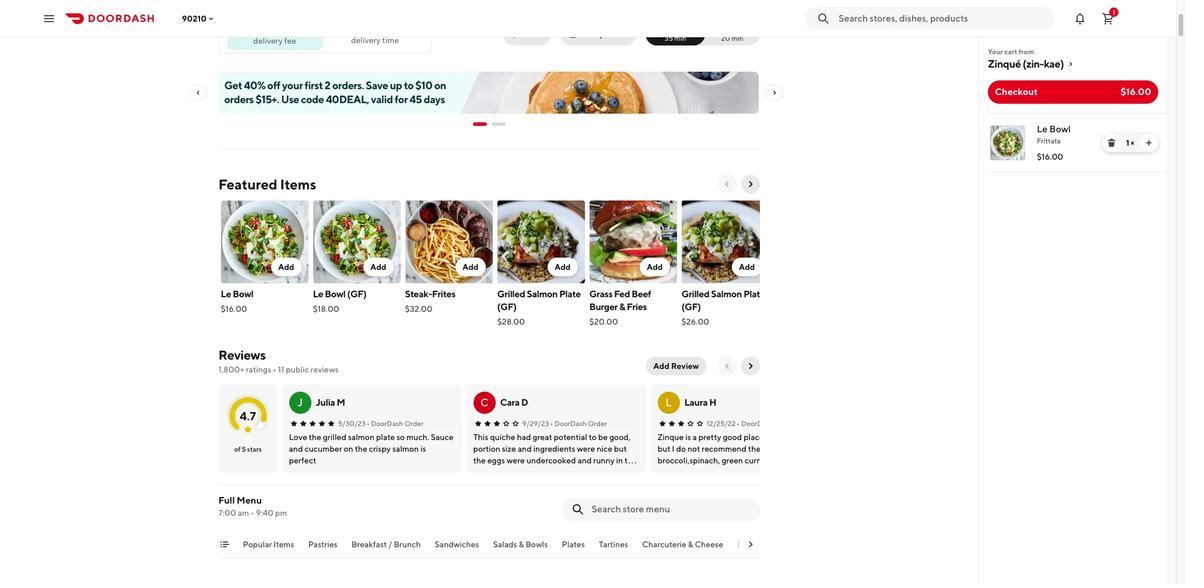Task type: locate. For each thing, give the bounding box(es) containing it.
save inside save button
[[526, 29, 545, 39]]

2 horizontal spatial (gf)
[[682, 302, 701, 313]]

items right popular
[[274, 540, 294, 550]]

2 grilled from the left
[[682, 289, 710, 300]]

grilled inside grilled salmon plate (gf) $28.00
[[497, 289, 525, 300]]

delivery down $0.00
[[253, 36, 283, 45]]

tartines button
[[599, 539, 629, 558]]

of
[[234, 445, 241, 454]]

le bowl image
[[991, 125, 1026, 160], [221, 201, 308, 284]]

2 vertical spatial $16.00
[[221, 305, 247, 314]]

& down fed
[[620, 302, 625, 313]]

0 vertical spatial 1
[[1113, 8, 1116, 15]]

from
[[1019, 47, 1035, 56]]

le inside le bowl (gf) $18.00
[[313, 289, 323, 300]]

1 horizontal spatial &
[[620, 302, 625, 313]]

items inside button
[[274, 540, 294, 550]]

add for le bowl (gf) $18.00
[[370, 263, 387, 272]]

$16.00
[[1121, 86, 1152, 97], [1037, 152, 1064, 162], [221, 305, 247, 314]]

breakfast / brunch button
[[352, 539, 421, 558]]

0 horizontal spatial $16.00
[[221, 305, 247, 314]]

20
[[722, 34, 731, 43]]

add button for grass fed beef burger & fries $20.00
[[640, 258, 670, 277]]

2 delivery from the left
[[253, 36, 283, 45]]

• doordash order for c
[[550, 420, 607, 428]]

1 horizontal spatial delivery
[[351, 36, 381, 45]]

1 horizontal spatial bowl
[[325, 289, 346, 300]]

le bowl image down featured items
[[221, 201, 308, 284]]

add button for steak-frites $32.00
[[456, 258, 486, 277]]

le inside the le bowl $16.00
[[221, 289, 231, 300]]

• for j
[[367, 420, 370, 428]]

2 horizontal spatial bowl
[[1050, 124, 1071, 135]]

1 vertical spatial 1
[[1127, 138, 1130, 148]]

order inside button
[[607, 29, 630, 39]]

public
[[286, 365, 309, 375]]

steak-
[[405, 289, 432, 300]]

1 horizontal spatial plate
[[744, 289, 765, 300]]

2 plate from the left
[[744, 289, 765, 300]]

up
[[390, 79, 402, 92]]

le bowl image left frittata
[[991, 125, 1026, 160]]

le inside le bowl frittata
[[1037, 124, 1048, 135]]

• right "9/29/23"
[[550, 420, 553, 428]]

(gf) inside grilled salmon plate (gf) $26.00
[[682, 302, 701, 313]]

stars
[[247, 445, 262, 454]]

$16.00 down frittata
[[1037, 152, 1064, 162]]

min inside 35 min delivery time
[[374, 25, 389, 36]]

1 • doordash order from the left
[[367, 420, 424, 428]]

select promotional banner element
[[473, 114, 506, 135]]

salmon inside grilled salmon plate (gf) $28.00
[[527, 289, 558, 300]]

9/29/23
[[523, 420, 549, 428]]

1 horizontal spatial grilled
[[682, 289, 710, 300]]

$16.00 up ×
[[1121, 86, 1152, 97]]

save left 'group'
[[526, 29, 545, 39]]

grilled for grilled salmon plate (gf) $28.00
[[497, 289, 525, 300]]

add button for le bowl (gf) $18.00
[[363, 258, 394, 277]]

popular items button
[[243, 539, 294, 558]]

0 horizontal spatial doordash
[[371, 420, 403, 428]]

julia
[[316, 397, 335, 408]]

plate for grilled salmon plate (gf) $28.00
[[559, 289, 581, 300]]

3 doordash from the left
[[742, 420, 774, 428]]

1 vertical spatial items
[[274, 540, 294, 550]]

0 horizontal spatial plate
[[559, 289, 581, 300]]

1 grilled from the left
[[497, 289, 525, 300]]

add for grilled salmon plate (gf) $26.00
[[739, 263, 755, 272]]

2 horizontal spatial le
[[1037, 124, 1048, 135]]

grilled up "$28.00"
[[497, 289, 525, 300]]

• left 11
[[273, 365, 276, 375]]

1 vertical spatial save
[[366, 79, 388, 92]]

35 left 20
[[665, 34, 673, 43]]

bowl for (gf)
[[325, 289, 346, 300]]

doordash right the 5/30/23
[[371, 420, 403, 428]]

plate inside grilled salmon plate (gf) $26.00
[[744, 289, 765, 300]]

c
[[481, 397, 489, 409]]

featured
[[219, 176, 277, 193]]

bowl
[[1050, 124, 1071, 135], [233, 289, 253, 300], [325, 289, 346, 300]]

add review button
[[647, 357, 706, 376]]

• doordash order for l
[[737, 420, 794, 428]]

1 horizontal spatial • doordash order
[[550, 420, 607, 428]]

• doordash order right the 5/30/23
[[367, 420, 424, 428]]

save up the valid
[[366, 79, 388, 92]]

1 horizontal spatial 35
[[665, 34, 673, 43]]

items
[[280, 176, 316, 193], [274, 540, 294, 550]]

5/30/23
[[338, 420, 366, 428]]

julia m
[[316, 397, 345, 408]]

0 vertical spatial le bowl image
[[991, 125, 1026, 160]]

previous button of carousel image
[[723, 180, 732, 189]]

grilled salmon plate (gf) image
[[497, 201, 585, 284], [682, 201, 769, 284]]

plate inside grilled salmon plate (gf) $28.00
[[559, 289, 581, 300]]

save button
[[503, 22, 552, 46]]

zinqué (zin-kae)
[[988, 58, 1064, 70]]

grilled salmon plate (gf) $26.00
[[682, 289, 765, 327]]

order for j
[[405, 420, 424, 428]]

2 • doordash order from the left
[[550, 420, 607, 428]]

0 horizontal spatial (gf)
[[347, 289, 367, 300]]

(gf) down le bowl (gf) image at top left
[[347, 289, 367, 300]]

steak-frites $32.00
[[405, 289, 456, 314]]

• doordash order right "9/29/23"
[[550, 420, 607, 428]]

0 horizontal spatial save
[[366, 79, 388, 92]]

2 horizontal spatial $16.00
[[1121, 86, 1152, 97]]

open menu image
[[42, 11, 56, 25]]

40deal,
[[326, 93, 369, 106]]

sandwiches button
[[435, 539, 479, 558]]

35 inside option
[[665, 34, 673, 43]]

1 doordash from the left
[[371, 420, 403, 428]]

35 left time
[[361, 25, 372, 36]]

valid
[[371, 93, 393, 106]]

add for le bowl $16.00
[[278, 263, 294, 272]]

$16.00 up reviews
[[221, 305, 247, 314]]

2 doordash from the left
[[555, 420, 587, 428]]

min for 35 min
[[675, 34, 687, 43]]

salmon
[[527, 289, 558, 300], [711, 289, 742, 300]]

×
[[1131, 138, 1135, 148]]

pastries
[[308, 540, 338, 550]]

add button
[[271, 258, 301, 277], [363, 258, 394, 277], [456, 258, 486, 277], [548, 258, 578, 277], [640, 258, 670, 277], [732, 258, 762, 277]]

0 horizontal spatial grilled
[[497, 289, 525, 300]]

1 horizontal spatial $16.00
[[1037, 152, 1064, 162]]

2 horizontal spatial doordash
[[742, 420, 774, 428]]

0 horizontal spatial 1
[[1113, 8, 1116, 15]]

order
[[607, 29, 630, 39], [405, 420, 424, 428], [588, 420, 607, 428], [775, 420, 794, 428]]

4 add button from the left
[[548, 258, 578, 277]]

1 plate from the left
[[559, 289, 581, 300]]

featured items heading
[[219, 175, 316, 194]]

1 grilled salmon plate (gf) image from the left
[[497, 201, 585, 284]]

your cart from
[[988, 47, 1035, 56]]

0 horizontal spatial min
[[374, 25, 389, 36]]

35
[[361, 25, 372, 36], [665, 34, 673, 43]]

pm
[[275, 509, 287, 518]]

0 vertical spatial save
[[526, 29, 545, 39]]

1 horizontal spatial 1
[[1127, 138, 1130, 148]]

1 horizontal spatial min
[[675, 34, 687, 43]]

(gf) for grilled salmon plate (gf) $28.00
[[497, 302, 517, 313]]

(gf) up "$28.00"
[[497, 302, 517, 313]]

cara d
[[500, 397, 528, 408]]

Item Search search field
[[592, 504, 751, 516]]

add button for le bowl $16.00
[[271, 258, 301, 277]]

delivery left time
[[351, 36, 381, 45]]

90210 button
[[182, 14, 216, 23]]

2 horizontal spatial &
[[688, 540, 694, 550]]

2 salmon from the left
[[711, 289, 742, 300]]

40%
[[244, 79, 266, 92]]

& left cheese
[[688, 540, 694, 550]]

scroll menu navigation right image
[[746, 540, 755, 550]]

1 for 1 ×
[[1127, 138, 1130, 148]]

1 vertical spatial $16.00
[[1037, 152, 1064, 162]]

&
[[620, 302, 625, 313], [519, 540, 524, 550], [688, 540, 694, 550]]

1 horizontal spatial salmon
[[711, 289, 742, 300]]

$28.00
[[497, 317, 525, 327]]

bowl inside le bowl (gf) $18.00
[[325, 289, 346, 300]]

cart
[[1005, 47, 1018, 56]]

plate for grilled salmon plate (gf) $26.00
[[744, 289, 765, 300]]

order methods option group
[[646, 22, 760, 46]]

1 vertical spatial le bowl image
[[221, 201, 308, 284]]

0 horizontal spatial grilled salmon plate (gf) image
[[497, 201, 585, 284]]

items right featured
[[280, 176, 316, 193]]

& left bowls at the left bottom of page
[[519, 540, 524, 550]]

1 inside 1 button
[[1113, 8, 1116, 15]]

$0.00
[[262, 24, 288, 35]]

doordash right 12/25/22
[[742, 420, 774, 428]]

1 horizontal spatial (gf)
[[497, 302, 517, 313]]

• doordash order for j
[[367, 420, 424, 428]]

doordash right "9/29/23"
[[555, 420, 587, 428]]

• right 12/25/22
[[737, 420, 740, 428]]

next image
[[746, 362, 755, 371]]

notification bell image
[[1074, 11, 1088, 25]]

35 inside 35 min delivery time
[[361, 25, 372, 36]]

add inside button
[[654, 362, 670, 371]]

grilled inside grilled salmon plate (gf) $26.00
[[682, 289, 710, 300]]

add one to cart image
[[1145, 138, 1154, 148]]

-
[[251, 509, 254, 518]]

delivery inside 35 min delivery time
[[351, 36, 381, 45]]

0 horizontal spatial delivery
[[253, 36, 283, 45]]

6 add button from the left
[[732, 258, 762, 277]]

order for l
[[775, 420, 794, 428]]

20 min radio
[[699, 22, 760, 46]]

5 add button from the left
[[640, 258, 670, 277]]

3 • doordash order from the left
[[737, 420, 794, 428]]

(gf) up $26.00
[[682, 302, 701, 313]]

am
[[238, 509, 249, 518]]

full
[[219, 495, 235, 506]]

1 right notification bell image
[[1113, 8, 1116, 15]]

salads & bowls button
[[493, 539, 548, 558]]

le bowl (gf) $18.00
[[313, 289, 367, 314]]

bowl inside le bowl frittata
[[1050, 124, 1071, 135]]

35 for 35 min
[[665, 34, 673, 43]]

0 horizontal spatial &
[[519, 540, 524, 550]]

$18.00
[[313, 305, 339, 314]]

• doordash order right 12/25/22
[[737, 420, 794, 428]]

1 horizontal spatial grilled salmon plate (gf) image
[[682, 201, 769, 284]]

0 horizontal spatial bowl
[[233, 289, 253, 300]]

grilled up $26.00
[[682, 289, 710, 300]]

sandwiches
[[435, 540, 479, 550]]

1 left ×
[[1127, 138, 1130, 148]]

• right the 5/30/23
[[367, 420, 370, 428]]

Store search: begin typing to search for stores available on DoorDash text field
[[839, 12, 1048, 25]]

& inside grass fed beef burger & fries $20.00
[[620, 302, 625, 313]]

fries
[[627, 302, 647, 313]]

brunch
[[394, 540, 421, 550]]

burger
[[590, 302, 618, 313]]

min for 20 min
[[732, 34, 744, 43]]

le
[[1037, 124, 1048, 135], [221, 289, 231, 300], [313, 289, 323, 300]]

0 horizontal spatial 35
[[361, 25, 372, 36]]

add
[[278, 263, 294, 272], [370, 263, 387, 272], [463, 263, 479, 272], [555, 263, 571, 272], [647, 263, 663, 272], [739, 263, 755, 272], [654, 362, 670, 371]]

bowl inside the le bowl $16.00
[[233, 289, 253, 300]]

1 horizontal spatial doordash
[[555, 420, 587, 428]]

3 add button from the left
[[456, 258, 486, 277]]

items inside heading
[[280, 176, 316, 193]]

plate
[[559, 289, 581, 300], [744, 289, 765, 300]]

1 salmon from the left
[[527, 289, 558, 300]]

2 grilled salmon plate (gf) image from the left
[[682, 201, 769, 284]]

le for frittata
[[1037, 124, 1048, 135]]

plates
[[562, 540, 585, 550]]

2 add button from the left
[[363, 258, 394, 277]]

your
[[282, 79, 303, 92]]

salmon inside grilled salmon plate (gf) $26.00
[[711, 289, 742, 300]]

0 horizontal spatial salmon
[[527, 289, 558, 300]]

2
[[325, 79, 331, 92]]

1 horizontal spatial save
[[526, 29, 545, 39]]

1 horizontal spatial le bowl image
[[991, 125, 1026, 160]]

$16.00 inside the le bowl $16.00
[[221, 305, 247, 314]]

min
[[374, 25, 389, 36], [675, 34, 687, 43], [732, 34, 744, 43]]

0 vertical spatial $16.00
[[1121, 86, 1152, 97]]

$10
[[416, 79, 433, 92]]

1 horizontal spatial le
[[313, 289, 323, 300]]

next button of carousel image
[[746, 180, 755, 189]]

(gf) inside grilled salmon plate (gf) $28.00
[[497, 302, 517, 313]]

2 horizontal spatial • doordash order
[[737, 420, 794, 428]]

1 for 1
[[1113, 8, 1116, 15]]

add review
[[654, 362, 699, 371]]

1 delivery from the left
[[351, 36, 381, 45]]

cheese
[[695, 540, 724, 550]]

1 add button from the left
[[271, 258, 301, 277]]

2 horizontal spatial min
[[732, 34, 744, 43]]

0 horizontal spatial • doordash order
[[367, 420, 424, 428]]

0 horizontal spatial le
[[221, 289, 231, 300]]

first
[[305, 79, 323, 92]]

salads & bowls
[[493, 540, 548, 550]]

0 vertical spatial items
[[280, 176, 316, 193]]



Task type: vqa. For each thing, say whether or not it's contained in the screenshot.


Task type: describe. For each thing, give the bounding box(es) containing it.
frittata
[[1037, 137, 1061, 145]]

group order button
[[561, 22, 637, 46]]

steak frites image
[[405, 201, 493, 284]]

1,800+
[[219, 365, 244, 375]]

grass fed beef burger & fries $20.00
[[590, 289, 651, 327]]

1 button
[[1097, 7, 1120, 30]]

min for 35 min delivery time
[[374, 25, 389, 36]]

popular
[[243, 540, 272, 550]]

show menu categories image
[[220, 540, 229, 550]]

l
[[666, 397, 672, 409]]

doordash for c
[[555, 420, 587, 428]]

plates button
[[562, 539, 585, 558]]

orders
[[224, 93, 254, 106]]

laura h
[[685, 397, 717, 408]]

4.7
[[240, 409, 256, 423]]

le bowl $16.00
[[221, 289, 253, 314]]

& for salads & bowls
[[519, 540, 524, 550]]

bowl for frittata
[[1050, 124, 1071, 135]]

order for c
[[588, 420, 607, 428]]

grass
[[590, 289, 613, 300]]

salmon for grilled salmon plate (gf) $28.00
[[527, 289, 558, 300]]

off
[[267, 79, 280, 92]]

zinqué (zin-kae) link
[[988, 57, 1159, 71]]

ratings
[[246, 365, 271, 375]]

salads
[[493, 540, 517, 550]]

remove item from cart image
[[1107, 138, 1117, 148]]

7:00
[[219, 509, 236, 518]]

to
[[404, 79, 414, 92]]

35 min delivery time
[[351, 25, 399, 45]]

grilled salmon plate (gf) $28.00
[[497, 289, 581, 327]]

$20.00
[[590, 317, 618, 327]]

• inside reviews 1,800+ ratings • 11 public reviews
[[273, 365, 276, 375]]

$0.00 delivery fee
[[253, 24, 296, 45]]

grass fed beef burger & fries image
[[590, 201, 677, 284]]

group
[[581, 29, 605, 39]]

45
[[410, 93, 422, 106]]

fed
[[614, 289, 630, 300]]

popular items
[[243, 540, 294, 550]]

delivery inside $0.00 delivery fee
[[253, 36, 283, 45]]

9:40
[[256, 509, 274, 518]]

add button for grilled salmon plate (gf) $28.00
[[548, 258, 578, 277]]

dessert button
[[738, 539, 766, 558]]

• for c
[[550, 420, 553, 428]]

grilled for grilled salmon plate (gf) $26.00
[[682, 289, 710, 300]]

get
[[224, 79, 242, 92]]

h
[[710, 397, 717, 408]]

charcuterie & cheese button
[[643, 539, 724, 558]]

90210
[[182, 14, 207, 23]]

35 for 35 min delivery time
[[361, 25, 372, 36]]

0 horizontal spatial le bowl image
[[221, 201, 308, 284]]

items for popular items
[[274, 540, 294, 550]]

previous image
[[723, 362, 732, 371]]

fee
[[284, 36, 296, 45]]

add for grass fed beef burger & fries $20.00
[[647, 263, 663, 272]]

add for grilled salmon plate (gf) $28.00
[[555, 263, 571, 272]]

j
[[298, 397, 303, 409]]

le bowl frittata
[[1037, 124, 1071, 145]]

charcuterie
[[643, 540, 687, 550]]

reviews
[[219, 348, 266, 363]]

• for l
[[737, 420, 740, 428]]

35 min radio
[[646, 22, 706, 46]]

frites
[[432, 289, 456, 300]]

(gf) for grilled salmon plate (gf) $26.00
[[682, 302, 701, 313]]

doordash for l
[[742, 420, 774, 428]]

code
[[301, 93, 324, 106]]

reviews link
[[219, 348, 266, 363]]

breakfast / brunch
[[352, 540, 421, 550]]

d
[[521, 397, 528, 408]]

time
[[382, 36, 399, 45]]

tartines
[[599, 540, 629, 550]]

use
[[281, 93, 299, 106]]

charcuterie & cheese
[[643, 540, 724, 550]]

add for steak-frites $32.00
[[463, 263, 479, 272]]

le for le bowl
[[221, 289, 231, 300]]

35 min
[[665, 34, 687, 43]]

laura
[[685, 397, 708, 408]]

kae)
[[1044, 58, 1064, 70]]

bowl for $16.00
[[233, 289, 253, 300]]

checkout
[[995, 86, 1038, 97]]

save inside get 40% off your first 2 orders. save up to $10 on orders $15+.  use code 40deal, valid for 45 days
[[366, 79, 388, 92]]

reviews
[[311, 365, 339, 375]]

doordash for j
[[371, 420, 403, 428]]

1 ×
[[1127, 138, 1135, 148]]

/
[[389, 540, 392, 550]]

20 min
[[722, 34, 744, 43]]

$26.00
[[682, 317, 710, 327]]

salmon for grilled salmon plate (gf) $26.00
[[711, 289, 742, 300]]

add button for grilled salmon plate (gf) $26.00
[[732, 258, 762, 277]]

(gf) inside le bowl (gf) $18.00
[[347, 289, 367, 300]]

le for le bowl (gf)
[[313, 289, 323, 300]]

11
[[278, 365, 284, 375]]

le bowl (gf) image
[[313, 201, 401, 284]]

orders.
[[332, 79, 364, 92]]

days
[[424, 93, 445, 106]]

for
[[395, 93, 408, 106]]

pastries button
[[308, 539, 338, 558]]

m
[[337, 397, 345, 408]]

grilled salmon plate (gf) image for grilled salmon plate (gf) $26.00
[[682, 201, 769, 284]]

menu
[[237, 495, 262, 506]]

reviews 1,800+ ratings • 11 public reviews
[[219, 348, 339, 375]]

review
[[671, 362, 699, 371]]

full menu 7:00 am - 9:40 pm
[[219, 495, 287, 518]]

grilled salmon plate (gf) image for grilled salmon plate (gf) $28.00
[[497, 201, 585, 284]]

featured items
[[219, 176, 316, 193]]

5
[[242, 445, 246, 454]]

1 items, open order cart image
[[1102, 11, 1116, 25]]

your
[[988, 47, 1003, 56]]

& for charcuterie & cheese
[[688, 540, 694, 550]]

breakfast
[[352, 540, 387, 550]]

group order
[[581, 29, 630, 39]]

cara
[[500, 397, 520, 408]]

items for featured items
[[280, 176, 316, 193]]

on
[[435, 79, 446, 92]]

dessert
[[738, 540, 766, 550]]

of 5 stars
[[234, 445, 262, 454]]



